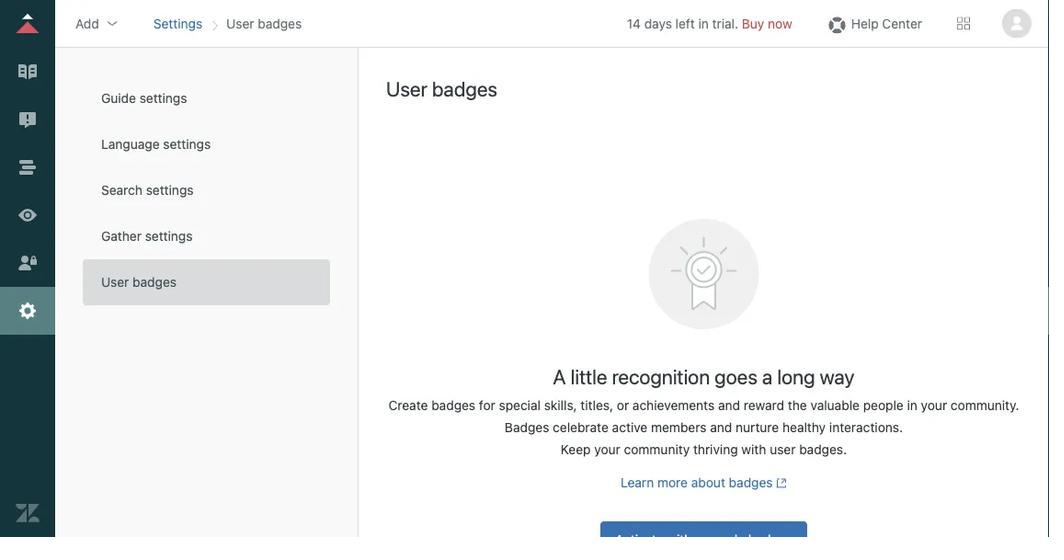 Task type: describe. For each thing, give the bounding box(es) containing it.
zendesk products image
[[958, 17, 970, 30]]

settings link
[[153, 16, 203, 31]]

settings image
[[16, 299, 40, 323]]

recognition
[[612, 364, 710, 388]]

badges celebrate active members and nurture healthy interactions.
[[505, 420, 903, 435]]

learn
[[621, 475, 654, 490]]

little
[[571, 364, 608, 388]]

customize design image
[[16, 203, 40, 227]]

search settings link
[[83, 167, 330, 213]]

badges
[[505, 420, 550, 435]]

a little recognition goes a long way
[[553, 364, 855, 388]]

celebrate
[[553, 420, 609, 435]]

long
[[778, 364, 815, 388]]

learn more about badges
[[621, 475, 773, 490]]

settings
[[153, 16, 203, 31]]

settings for gather settings
[[145, 229, 193, 244]]

the
[[788, 398, 807, 413]]

gather settings
[[101, 229, 193, 244]]

user inside "link"
[[101, 275, 129, 290]]

search
[[101, 183, 143, 198]]

user
[[770, 442, 796, 457]]

1 vertical spatial user
[[386, 76, 428, 100]]

gather
[[101, 229, 142, 244]]

more
[[658, 475, 688, 490]]

badges inside "link"
[[133, 275, 177, 290]]

0 vertical spatial your
[[921, 398, 948, 413]]

guide settings
[[101, 91, 187, 106]]

1 vertical spatial in
[[907, 398, 918, 413]]

valuable
[[811, 398, 860, 413]]

badges.
[[800, 442, 847, 457]]

guide
[[101, 91, 136, 106]]

gather settings link
[[83, 213, 330, 259]]

reward
[[744, 398, 785, 413]]

keep
[[561, 442, 591, 457]]

success ribbon image
[[649, 219, 759, 329]]

interactions.
[[830, 420, 903, 435]]

zendesk image
[[16, 501, 40, 525]]

settings for language settings
[[163, 137, 211, 152]]

titles,
[[581, 398, 614, 413]]

skills,
[[544, 398, 577, 413]]

user permissions image
[[16, 251, 40, 275]]

1 vertical spatial and
[[710, 420, 733, 435]]

navigation containing settings
[[150, 10, 306, 37]]

create badges for special skills, titles, or achievements and reward the valuable people in your community.
[[389, 398, 1020, 413]]

(opens in a new tab) image
[[773, 478, 787, 489]]



Task type: vqa. For each thing, say whether or not it's contained in the screenshot.
active
yes



Task type: locate. For each thing, give the bounding box(es) containing it.
create
[[389, 398, 428, 413]]

your right people
[[921, 398, 948, 413]]

2 horizontal spatial user badges
[[386, 76, 498, 100]]

achievements
[[633, 398, 715, 413]]

now
[[768, 16, 793, 31]]

language settings link
[[83, 121, 330, 167]]

0 vertical spatial in
[[699, 16, 709, 31]]

1 horizontal spatial user badges
[[226, 16, 302, 31]]

user badges link
[[83, 259, 330, 305]]

1 horizontal spatial in
[[907, 398, 918, 413]]

settings right gather
[[145, 229, 193, 244]]

manage articles image
[[16, 60, 40, 84]]

for
[[479, 398, 496, 413]]

1 vertical spatial your
[[594, 442, 621, 457]]

and down goes at bottom right
[[718, 398, 740, 413]]

add
[[75, 16, 99, 31]]

about
[[692, 475, 726, 490]]

members
[[651, 420, 707, 435]]

buy
[[742, 16, 765, 31]]

settings for guide settings
[[140, 91, 187, 106]]

community.
[[951, 398, 1020, 413]]

user badges
[[226, 16, 302, 31], [386, 76, 498, 100], [101, 275, 177, 290]]

in right the left
[[699, 16, 709, 31]]

2 vertical spatial user
[[101, 275, 129, 290]]

active
[[612, 420, 648, 435]]

with
[[742, 442, 767, 457]]

search settings
[[101, 183, 194, 198]]

2 vertical spatial user badges
[[101, 275, 177, 290]]

0 vertical spatial user badges
[[226, 16, 302, 31]]

0 horizontal spatial user
[[101, 275, 129, 290]]

help
[[852, 16, 879, 31]]

settings right search
[[146, 183, 194, 198]]

and
[[718, 398, 740, 413], [710, 420, 733, 435]]

2 horizontal spatial user
[[386, 76, 428, 100]]

your
[[921, 398, 948, 413], [594, 442, 621, 457]]

thriving
[[694, 442, 738, 457]]

settings
[[140, 91, 187, 106], [163, 137, 211, 152], [146, 183, 194, 198], [145, 229, 193, 244]]

keep your community thriving with user badges.
[[561, 442, 847, 457]]

days
[[645, 16, 672, 31]]

help center
[[852, 16, 923, 31]]

your down active
[[594, 442, 621, 457]]

left
[[676, 16, 695, 31]]

0 horizontal spatial in
[[699, 16, 709, 31]]

user badges inside "link"
[[101, 275, 177, 290]]

1 horizontal spatial your
[[921, 398, 948, 413]]

0 horizontal spatial your
[[594, 442, 621, 457]]

moderate content image
[[16, 108, 40, 132]]

language
[[101, 137, 160, 152]]

guide settings link
[[83, 75, 330, 121]]

center
[[883, 16, 923, 31]]

goes
[[715, 364, 758, 388]]

settings down guide settings link
[[163, 137, 211, 152]]

arrange content image
[[16, 155, 40, 179]]

1 vertical spatial user badges
[[386, 76, 498, 100]]

special
[[499, 398, 541, 413]]

language settings
[[101, 137, 211, 152]]

nurture
[[736, 420, 779, 435]]

people
[[864, 398, 904, 413]]

navigation
[[150, 10, 306, 37]]

1 horizontal spatial user
[[226, 16, 254, 31]]

add button
[[70, 10, 125, 37]]

way
[[820, 364, 855, 388]]

a
[[763, 364, 773, 388]]

learn more about badges link
[[621, 475, 787, 490]]

a
[[553, 364, 566, 388]]

14
[[627, 16, 641, 31]]

help center button
[[820, 10, 928, 37]]

0 horizontal spatial user badges
[[101, 275, 177, 290]]

and up thriving
[[710, 420, 733, 435]]

healthy
[[783, 420, 826, 435]]

0 vertical spatial and
[[718, 398, 740, 413]]

badges inside 'navigation'
[[258, 16, 302, 31]]

0 vertical spatial user
[[226, 16, 254, 31]]

user
[[226, 16, 254, 31], [386, 76, 428, 100], [101, 275, 129, 290]]

in
[[699, 16, 709, 31], [907, 398, 918, 413]]

14 days left in trial. buy now
[[627, 16, 793, 31]]

community
[[624, 442, 690, 457]]

trial.
[[713, 16, 739, 31]]

in right people
[[907, 398, 918, 413]]

settings right guide
[[140, 91, 187, 106]]

settings for search settings
[[146, 183, 194, 198]]

or
[[617, 398, 629, 413]]

badges
[[258, 16, 302, 31], [432, 76, 498, 100], [133, 275, 177, 290], [432, 398, 476, 413], [729, 475, 773, 490]]



